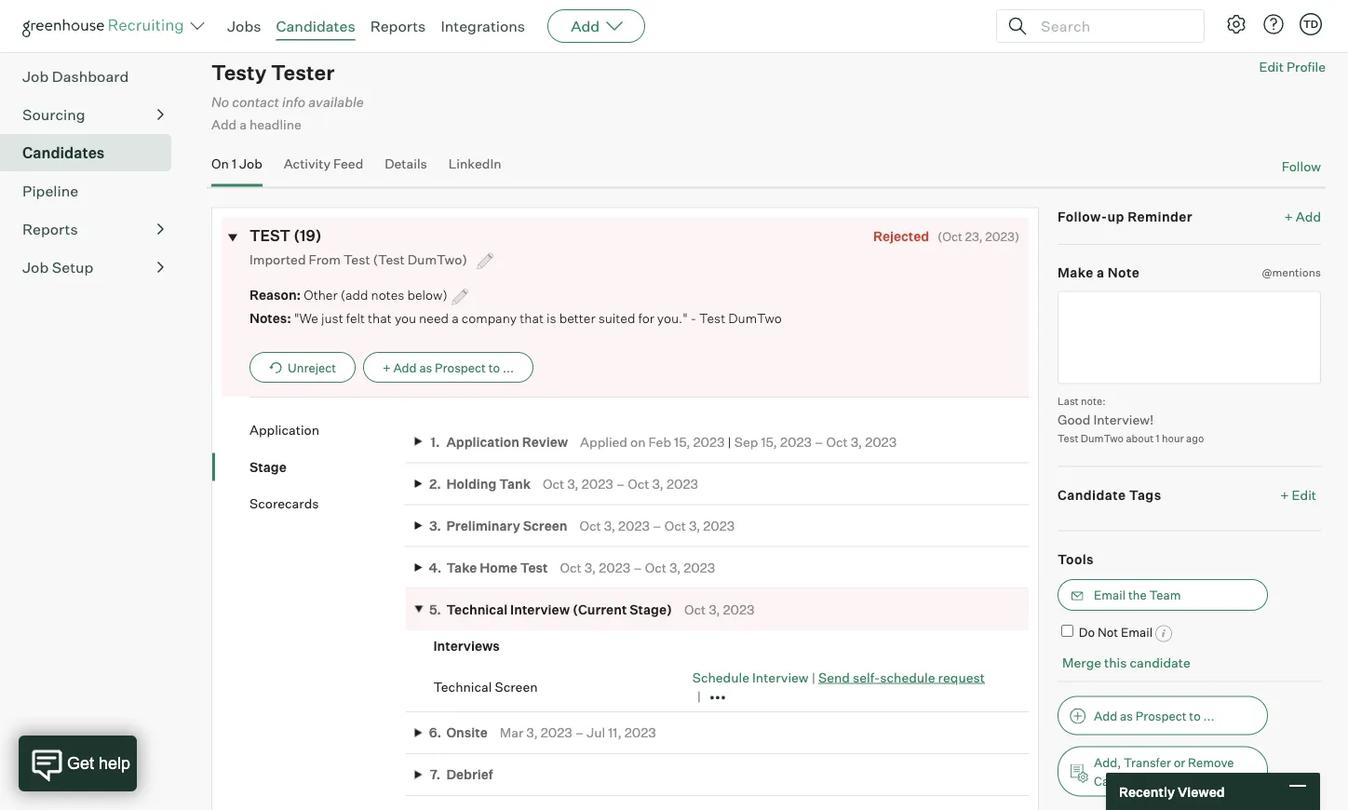 Task type: locate. For each thing, give the bounding box(es) containing it.
0 vertical spatial edit
[[1259, 59, 1284, 75]]

integrations
[[441, 17, 525, 35]]

|
[[728, 433, 732, 450], [812, 669, 816, 685]]

test right home in the left of the page
[[520, 559, 548, 575]]

2 vertical spatial a
[[452, 310, 459, 326]]

screen
[[523, 517, 567, 534], [495, 678, 538, 694]]

job
[[22, 67, 49, 86], [239, 155, 262, 172], [22, 258, 49, 277]]

1 vertical spatial +
[[383, 360, 391, 375]]

30
[[1169, 4, 1187, 20]]

1 horizontal spatial dumtwo
[[1081, 432, 1124, 444]]

testy
[[211, 60, 267, 85]]

2 vertical spatial job
[[22, 258, 49, 277]]

jul
[[587, 724, 605, 741]]

4. take home test oct 3, 2023 – oct 3, 2023
[[429, 559, 715, 575]]

0 vertical spatial ...
[[503, 360, 514, 375]]

a inside testy tester no contact info available add a headline
[[239, 116, 247, 133]]

(oct
[[938, 228, 963, 243]]

1 horizontal spatial interview
[[752, 669, 809, 685]]

email right not
[[1121, 625, 1153, 639]]

+ add link
[[1284, 207, 1321, 225]]

td
[[1303, 18, 1318, 30]]

2 horizontal spatial to
[[1189, 708, 1201, 723]]

1 vertical spatial |
[[812, 669, 816, 685]]

on
[[211, 155, 229, 172]]

test (19)
[[250, 226, 322, 245]]

you
[[395, 310, 416, 326]]

test right the -
[[699, 310, 725, 326]]

candidates up tester at the top
[[276, 17, 355, 35]]

rejected (oct 23, 2023)
[[873, 227, 1020, 244]]

team
[[1149, 587, 1181, 602]]

interview down 4. take home test oct 3, 2023 – oct 3, 2023
[[510, 601, 570, 618]]

to up remove at bottom
[[1189, 708, 1201, 723]]

0 vertical spatial a
[[239, 116, 247, 133]]

activity feed
[[284, 155, 363, 172]]

1 horizontal spatial reports
[[370, 17, 426, 35]]

0 horizontal spatial as
[[419, 360, 432, 375]]

add
[[571, 17, 600, 35], [211, 116, 237, 133], [1296, 208, 1321, 224], [393, 360, 417, 375], [1094, 708, 1117, 723]]

1 horizontal spatial reports link
[[370, 17, 426, 35]]

unreject
[[288, 360, 336, 375]]

1 vertical spatial a
[[1097, 264, 1105, 281]]

technical screen
[[433, 678, 538, 694]]

1 horizontal spatial jobs
[[1164, 773, 1192, 788]]

job right on
[[239, 155, 262, 172]]

None text field
[[1058, 291, 1321, 384]]

jobs down 'or'
[[1164, 773, 1192, 788]]

0 horizontal spatial ...
[[503, 360, 514, 375]]

schedule
[[880, 669, 935, 685]]

+ for + add as prospect to ...
[[383, 360, 391, 375]]

15, right sep
[[761, 433, 777, 450]]

interview left send
[[752, 669, 809, 685]]

0 horizontal spatial a
[[239, 116, 247, 133]]

test inside last note: good interview! test dumtwo               about 1 hour               ago
[[1058, 432, 1079, 444]]

is
[[547, 310, 556, 326]]

reports left integrations
[[370, 17, 426, 35]]

stage)
[[630, 601, 672, 618]]

0 horizontal spatial that
[[368, 310, 392, 326]]

jobs inside "add, transfer or remove candidate's jobs"
[[1164, 773, 1192, 788]]

technical
[[446, 601, 508, 618], [433, 678, 492, 694]]

tools
[[1058, 551, 1094, 567]]

0 horizontal spatial to
[[66, 5, 78, 21]]

do
[[1079, 625, 1095, 639]]

to right back
[[66, 5, 78, 21]]

1 horizontal spatial a
[[452, 310, 459, 326]]

... down notes: "we just felt that you need a company that is better suited for you." - test dumtwo
[[503, 360, 514, 375]]

6. onsite mar 3, 2023 – jul 11, 2023
[[429, 724, 656, 741]]

profile
[[1287, 59, 1326, 75]]

1 vertical spatial 1
[[1156, 432, 1160, 444]]

1 left hour
[[1156, 432, 1160, 444]]

0 vertical spatial 1
[[232, 155, 236, 172]]

0 vertical spatial prospect
[[435, 360, 486, 375]]

a for "we
[[452, 310, 459, 326]]

jobs up testy at the left of the page
[[227, 17, 261, 35]]

test down good
[[1058, 432, 1079, 444]]

email the team
[[1094, 587, 1181, 602]]

1 horizontal spatial as
[[1120, 708, 1133, 723]]

job for job dashboard
[[22, 67, 49, 86]]

reports link up job setup link
[[22, 218, 164, 240]]

– down feb
[[653, 517, 662, 534]]

screen up mar
[[495, 678, 538, 694]]

request
[[938, 669, 985, 685]]

1 horizontal spatial candidates
[[276, 17, 355, 35]]

0 vertical spatial +
[[1284, 208, 1293, 224]]

notes:
[[250, 310, 291, 326]]

0 vertical spatial interview
[[510, 601, 570, 618]]

candidates link up tester at the top
[[276, 17, 355, 35]]

Search text field
[[1036, 13, 1187, 40]]

1 vertical spatial interview
[[752, 669, 809, 685]]

0 vertical spatial job
[[22, 67, 49, 86]]

1 horizontal spatial to
[[489, 360, 500, 375]]

2 vertical spatial to
[[1189, 708, 1201, 723]]

5. technical interview (current stage)
[[429, 601, 672, 618]]

for
[[638, 310, 654, 326]]

0 vertical spatial email
[[1094, 587, 1126, 602]]

| left sep
[[728, 433, 732, 450]]

review
[[522, 433, 568, 450]]

a down contact at the top of the page
[[239, 116, 247, 133]]

1.
[[430, 433, 440, 450]]

applied
[[580, 433, 628, 450]]

technical up interviews
[[446, 601, 508, 618]]

scorecards
[[250, 495, 319, 511]]

tester
[[271, 60, 335, 85]]

oct right stage)
[[684, 601, 706, 618]]

0 vertical spatial candidates
[[276, 17, 355, 35]]

jobs link
[[227, 17, 261, 35]]

activity
[[284, 155, 331, 172]]

1 vertical spatial candidates
[[22, 144, 105, 162]]

+ edit
[[1280, 486, 1317, 503]]

technical down interviews
[[433, 678, 492, 694]]

td button
[[1300, 13, 1322, 35]]

1 vertical spatial dumtwo
[[1081, 432, 1124, 444]]

... up remove at bottom
[[1203, 708, 1215, 723]]

greenhouse recruiting image
[[22, 15, 190, 37]]

oct up stage)
[[645, 559, 667, 575]]

recently
[[1119, 783, 1175, 800]]

as down need
[[419, 360, 432, 375]]

on 1 job link
[[211, 155, 262, 183]]

feed
[[333, 155, 363, 172]]

0 horizontal spatial reports
[[22, 220, 78, 239]]

application up holding
[[446, 433, 519, 450]]

pipeline
[[22, 182, 78, 200]]

edit
[[1259, 59, 1284, 75], [1292, 486, 1317, 503]]

to down the company
[[489, 360, 500, 375]]

1 vertical spatial edit
[[1292, 486, 1317, 503]]

you."
[[657, 310, 688, 326]]

2 vertical spatial +
[[1280, 486, 1289, 503]]

better
[[559, 310, 596, 326]]

1 horizontal spatial 1
[[1156, 432, 1160, 444]]

+ for + add
[[1284, 208, 1293, 224]]

0 horizontal spatial reports link
[[22, 218, 164, 240]]

or
[[1174, 755, 1186, 770]]

info
[[282, 93, 306, 110]]

1 horizontal spatial candidates link
[[276, 17, 355, 35]]

0 vertical spatial as
[[419, 360, 432, 375]]

0 horizontal spatial 15,
[[674, 433, 690, 450]]

dumtwo down interview!
[[1081, 432, 1124, 444]]

1 vertical spatial ...
[[1203, 708, 1215, 723]]

1 vertical spatial as
[[1120, 708, 1133, 723]]

reports down pipeline on the top left of the page
[[22, 220, 78, 239]]

interviews
[[433, 638, 500, 654]]

that right felt
[[368, 310, 392, 326]]

1 vertical spatial jobs
[[1164, 773, 1192, 788]]

search
[[81, 5, 122, 21]]

sourcing link
[[22, 104, 164, 126]]

15, right feb
[[674, 433, 690, 450]]

application up the stage
[[250, 422, 319, 438]]

dumtwo inside last note: good interview! test dumtwo               about 1 hour               ago
[[1081, 432, 1124, 444]]

edit profile
[[1259, 59, 1326, 75]]

2. holding tank oct 3, 2023 – oct 3, 2023
[[429, 475, 698, 492]]

1 that from the left
[[368, 310, 392, 326]]

reports link
[[370, 17, 426, 35], [22, 218, 164, 240]]

0 horizontal spatial edit
[[1259, 59, 1284, 75]]

prospect up transfer at right
[[1136, 708, 1187, 723]]

1 horizontal spatial that
[[520, 310, 544, 326]]

0 vertical spatial screen
[[523, 517, 567, 534]]

–
[[815, 433, 823, 450], [616, 475, 625, 492], [653, 517, 662, 534], [633, 559, 642, 575], [575, 724, 584, 741]]

(19)
[[294, 226, 322, 245]]

test
[[344, 251, 370, 267], [699, 310, 725, 326], [1058, 432, 1079, 444], [520, 559, 548, 575]]

+ for + edit
[[1280, 486, 1289, 503]]

candidates
[[1191, 4, 1259, 20]]

1 horizontal spatial 15,
[[761, 433, 777, 450]]

0 vertical spatial jobs
[[227, 17, 261, 35]]

as up add,
[[1120, 708, 1133, 723]]

back to search results link
[[33, 5, 166, 21]]

notes: "we just felt that you need a company that is better suited for you." - test dumtwo
[[250, 310, 782, 326]]

a right need
[[452, 310, 459, 326]]

job up 'sourcing'
[[22, 67, 49, 86]]

Do Not Email checkbox
[[1061, 625, 1074, 637]]

note:
[[1081, 395, 1106, 407]]

1 vertical spatial to
[[489, 360, 500, 375]]

+ inside button
[[383, 360, 391, 375]]

1 horizontal spatial edit
[[1292, 486, 1317, 503]]

prospect down need
[[435, 360, 486, 375]]

-
[[691, 310, 696, 326]]

this
[[1104, 654, 1127, 670]]

sep
[[734, 433, 758, 450]]

of
[[1153, 4, 1165, 20]]

1 horizontal spatial ...
[[1203, 708, 1215, 723]]

0 vertical spatial dumtwo
[[728, 310, 782, 326]]

reason: other (add notes below)
[[250, 287, 448, 303]]

contact
[[232, 93, 279, 110]]

job setup link
[[22, 256, 164, 279]]

merge
[[1062, 654, 1101, 670]]

1 right on
[[232, 155, 236, 172]]

1 15, from the left
[[674, 433, 690, 450]]

that left is
[[520, 310, 544, 326]]

back to search results
[[33, 5, 166, 21]]

0 vertical spatial candidates link
[[276, 17, 355, 35]]

0 horizontal spatial candidates link
[[22, 142, 164, 164]]

candidates down 'sourcing'
[[22, 144, 105, 162]]

2 horizontal spatial a
[[1097, 264, 1105, 281]]

1 vertical spatial candidates link
[[22, 142, 164, 164]]

1 vertical spatial prospect
[[1136, 708, 1187, 723]]

job left setup
[[22, 258, 49, 277]]

1. application review applied on  feb 15, 2023 | sep 15, 2023 – oct 3, 2023
[[430, 433, 897, 450]]

oct right sep
[[826, 433, 848, 450]]

0 horizontal spatial candidates
[[22, 144, 105, 162]]

screen down 2. holding tank oct 3, 2023 – oct 3, 2023
[[523, 517, 567, 534]]

candidates link up pipeline link
[[22, 142, 164, 164]]

email left the
[[1094, 587, 1126, 602]]

0 horizontal spatial |
[[728, 433, 732, 450]]

interview!
[[1093, 411, 1154, 427]]

2023
[[693, 433, 725, 450], [780, 433, 812, 450], [865, 433, 897, 450], [582, 475, 613, 492], [667, 475, 698, 492], [618, 517, 650, 534], [703, 517, 735, 534], [599, 559, 630, 575], [684, 559, 715, 575], [723, 601, 755, 618], [541, 724, 572, 741], [625, 724, 656, 741]]

| left send
[[812, 669, 816, 685]]

0 horizontal spatial jobs
[[227, 17, 261, 35]]

– left 'jul'
[[575, 724, 584, 741]]

follow
[[1282, 158, 1321, 174]]

back
[[33, 5, 63, 21]]

application
[[250, 422, 319, 438], [446, 433, 519, 450]]

dumtwo right the -
[[728, 310, 782, 326]]

mar
[[500, 724, 524, 741]]

email the team button
[[1058, 579, 1268, 611]]

interview
[[510, 601, 570, 618], [752, 669, 809, 685]]

1 vertical spatial screen
[[495, 678, 538, 694]]

viewed
[[1178, 783, 1225, 800]]

a left note
[[1097, 264, 1105, 281]]

reports link left integrations
[[370, 17, 426, 35]]



Task type: describe. For each thing, give the bounding box(es) containing it.
5.
[[429, 601, 441, 618]]

follow-up reminder
[[1058, 208, 1193, 224]]

tags
[[1129, 486, 1162, 503]]

add inside testy tester no contact info available add a headline
[[211, 116, 237, 133]]

merge this candidate
[[1062, 654, 1191, 670]]

1 inside last note: good interview! test dumtwo               about 1 hour               ago
[[1156, 432, 1160, 444]]

test
[[250, 226, 290, 245]]

scorecards link
[[250, 494, 405, 512]]

(add
[[340, 287, 368, 303]]

1 horizontal spatial |
[[812, 669, 816, 685]]

configure image
[[1225, 13, 1248, 35]]

0 vertical spatial technical
[[446, 601, 508, 618]]

0 horizontal spatial dumtwo
[[728, 310, 782, 326]]

remove
[[1188, 755, 1234, 770]]

oct down 1. application review applied on  feb 15, 2023 | sep 15, 2023 – oct 3, 2023
[[664, 517, 686, 534]]

1 vertical spatial job
[[239, 155, 262, 172]]

on 1 job
[[211, 155, 262, 172]]

6.
[[429, 724, 441, 741]]

– right sep
[[815, 433, 823, 450]]

add as prospect to ...
[[1094, 708, 1215, 723]]

recently viewed
[[1119, 783, 1225, 800]]

make a note
[[1058, 264, 1140, 281]]

felt
[[346, 310, 365, 326]]

add inside popup button
[[571, 17, 600, 35]]

+ add as prospect to ... button
[[363, 352, 533, 382]]

(test
[[373, 251, 405, 267]]

home
[[480, 559, 518, 575]]

available
[[308, 93, 364, 110]]

no
[[211, 93, 229, 110]]

– down applied
[[616, 475, 625, 492]]

– up stage)
[[633, 559, 642, 575]]

0 vertical spatial reports
[[370, 17, 426, 35]]

0 vertical spatial reports link
[[370, 17, 426, 35]]

0 horizontal spatial prospect
[[435, 360, 486, 375]]

td button
[[1296, 9, 1326, 39]]

4
[[1140, 4, 1148, 20]]

company
[[462, 310, 517, 326]]

3.
[[429, 517, 441, 534]]

0 vertical spatial to
[[66, 5, 78, 21]]

note
[[1108, 264, 1140, 281]]

other
[[304, 287, 338, 303]]

unreject button
[[250, 352, 356, 382]]

+ add as prospect to ...
[[383, 360, 514, 375]]

4.
[[429, 559, 442, 575]]

up
[[1108, 208, 1125, 224]]

oct down 3. preliminary screen oct 3, 2023 – oct 3, 2023
[[560, 559, 582, 575]]

1 vertical spatial technical
[[433, 678, 492, 694]]

candidate
[[1058, 486, 1126, 503]]

do not email
[[1079, 625, 1153, 639]]

2.
[[429, 475, 441, 492]]

need
[[419, 310, 449, 326]]

not
[[1098, 625, 1118, 639]]

add,
[[1094, 755, 1121, 770]]

transfer
[[1124, 755, 1171, 770]]

about
[[1126, 432, 1154, 444]]

0 horizontal spatial interview
[[510, 601, 570, 618]]

test left (test
[[344, 251, 370, 267]]

email inside button
[[1094, 587, 1126, 602]]

make
[[1058, 264, 1094, 281]]

the
[[1128, 587, 1147, 602]]

schedule interview | send self-schedule request
[[692, 669, 985, 685]]

0 horizontal spatial 1
[[232, 155, 236, 172]]

schedule
[[692, 669, 749, 685]]

2023)
[[985, 228, 1020, 243]]

imported from test (test dumtwo)
[[250, 251, 470, 267]]

edit profile link
[[1259, 59, 1326, 75]]

just
[[321, 310, 343, 326]]

a for tester
[[239, 116, 247, 133]]

@mentions link
[[1262, 263, 1321, 281]]

1 vertical spatial reports link
[[22, 218, 164, 240]]

oct 3, 2023
[[684, 601, 755, 618]]

application link
[[250, 421, 405, 439]]

2 15, from the left
[[761, 433, 777, 450]]

(current
[[573, 601, 627, 618]]

notes
[[371, 287, 404, 303]]

sourcing
[[22, 105, 85, 124]]

add as prospect to ... button
[[1058, 696, 1268, 735]]

setup
[[52, 258, 93, 277]]

onsite
[[446, 724, 488, 741]]

oct down on
[[628, 475, 649, 492]]

activity feed link
[[284, 155, 363, 183]]

"we
[[294, 310, 318, 326]]

1 horizontal spatial application
[[446, 433, 519, 450]]

candidate tags
[[1058, 486, 1162, 503]]

suited
[[598, 310, 635, 326]]

1 vertical spatial reports
[[22, 220, 78, 239]]

0 vertical spatial |
[[728, 433, 732, 450]]

1 horizontal spatial prospect
[[1136, 708, 1187, 723]]

send
[[818, 669, 850, 685]]

last note: good interview! test dumtwo               about 1 hour               ago
[[1058, 395, 1204, 444]]

reminder
[[1128, 208, 1193, 224]]

candidate's
[[1094, 773, 1161, 788]]

oct right 'tank'
[[543, 475, 564, 492]]

from
[[309, 251, 341, 267]]

dumtwo)
[[408, 251, 467, 267]]

job for job setup
[[22, 258, 49, 277]]

headline
[[249, 116, 302, 133]]

2 that from the left
[[520, 310, 544, 326]]

4 of 30 candidates
[[1140, 4, 1259, 20]]

good
[[1058, 411, 1091, 427]]

schedule interview link
[[692, 669, 809, 685]]

1 vertical spatial email
[[1121, 625, 1153, 639]]

to inside + add as prospect to ... button
[[489, 360, 500, 375]]

to inside 'add as prospect to ...' button
[[1189, 708, 1201, 723]]

candidate
[[1130, 654, 1191, 670]]

below)
[[407, 287, 448, 303]]

stage
[[250, 458, 287, 475]]

0 horizontal spatial application
[[250, 422, 319, 438]]

follow link
[[1282, 157, 1321, 175]]

oct up 4. take home test oct 3, 2023 – oct 3, 2023
[[580, 517, 601, 534]]

3. preliminary screen oct 3, 2023 – oct 3, 2023
[[429, 517, 735, 534]]



Task type: vqa. For each thing, say whether or not it's contained in the screenshot.


